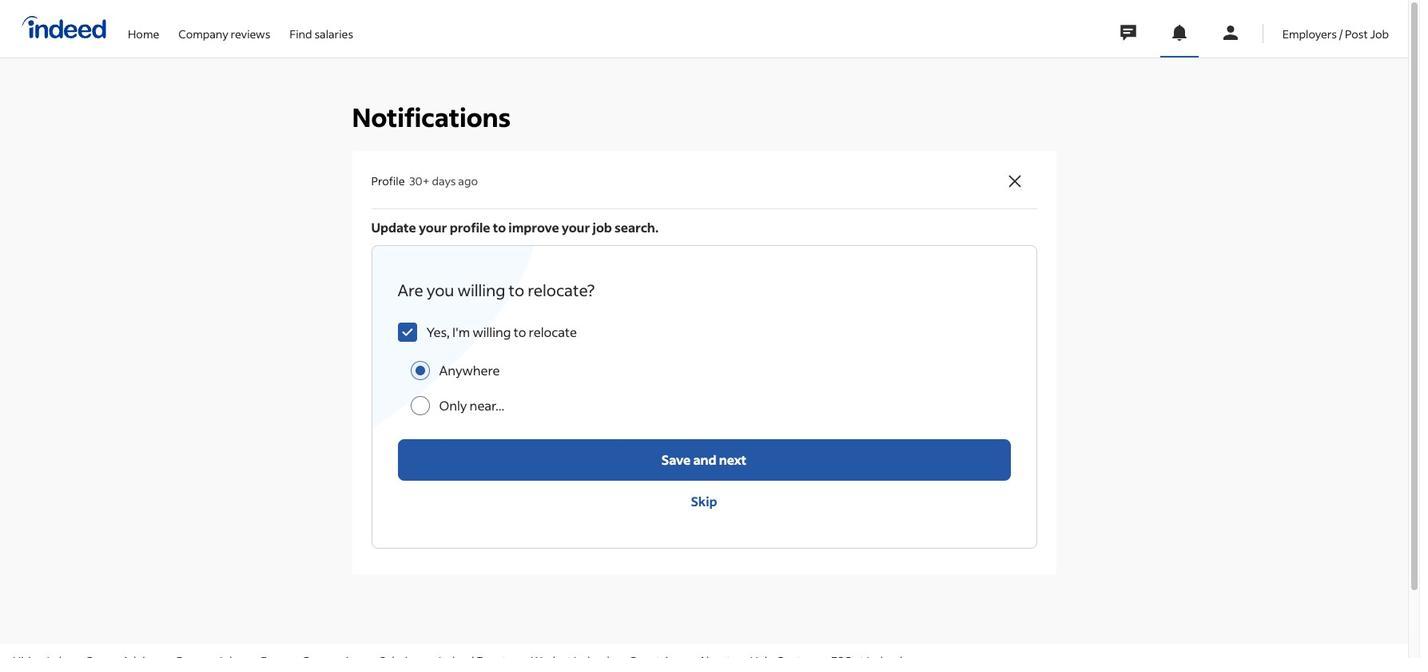 Task type: vqa. For each thing, say whether or not it's contained in the screenshot.
willing for I'm
yes



Task type: locate. For each thing, give the bounding box(es) containing it.
update
[[371, 219, 416, 236]]

2 vertical spatial to
[[514, 324, 526, 340]]

your
[[419, 219, 447, 236], [562, 219, 590, 236]]

save
[[662, 451, 691, 468]]

willing
[[458, 280, 506, 300], [473, 324, 511, 340]]

willing for i'm
[[473, 324, 511, 340]]

your left profile
[[419, 219, 447, 236]]

are you willing to relocate? option group
[[410, 353, 1011, 424]]

only near...
[[439, 397, 505, 414]]

are you willing to relocate?
[[398, 280, 595, 300]]

your left job
[[562, 219, 590, 236]]

profile
[[450, 219, 490, 236]]

1 vertical spatial to
[[509, 280, 524, 300]]

to
[[493, 219, 506, 236], [509, 280, 524, 300], [514, 324, 526, 340]]

only
[[439, 397, 467, 414]]

2 your from the left
[[562, 219, 590, 236]]

profile
[[371, 174, 405, 189]]

reviews
[[231, 26, 270, 41]]

post
[[1345, 26, 1368, 41]]

to up yes, i'm willing to relocate
[[509, 280, 524, 300]]

Anywhere radio
[[410, 361, 430, 380]]

0 vertical spatial to
[[493, 219, 506, 236]]

1 vertical spatial willing
[[473, 324, 511, 340]]

/
[[1339, 26, 1343, 41]]

improve
[[509, 219, 559, 236]]

1 horizontal spatial your
[[562, 219, 590, 236]]

skip
[[691, 493, 717, 510]]

home link
[[128, 0, 159, 54]]

to for relocate?
[[509, 280, 524, 300]]

days
[[432, 174, 456, 189]]

messages unread count 0 image
[[1118, 17, 1139, 49]]

0 horizontal spatial your
[[419, 219, 447, 236]]

job
[[593, 219, 612, 236]]

company
[[178, 26, 228, 41]]

to right profile
[[493, 219, 506, 236]]

willing right you
[[458, 280, 506, 300]]

willing right i'm
[[473, 324, 511, 340]]

search.
[[615, 219, 659, 236]]

0 vertical spatial willing
[[458, 280, 506, 300]]

relocate
[[529, 324, 577, 340]]

to left the relocate on the left
[[514, 324, 526, 340]]

i'm
[[452, 324, 470, 340]]

you
[[427, 280, 454, 300]]

next
[[719, 451, 747, 468]]

employers / post job link
[[1283, 0, 1389, 54]]



Task type: describe. For each thing, give the bounding box(es) containing it.
company reviews
[[178, 26, 270, 41]]

update your profile to improve your job search.
[[371, 219, 659, 236]]

home
[[128, 26, 159, 41]]

save and next button
[[398, 440, 1011, 481]]

job
[[1370, 26, 1389, 41]]

ago
[[458, 174, 478, 189]]

notifications unread count 0 image
[[1170, 23, 1189, 42]]

salaries
[[314, 26, 353, 41]]

are
[[398, 280, 423, 300]]

save and next
[[662, 451, 747, 468]]

Only near... radio
[[410, 396, 430, 416]]

near...
[[470, 397, 505, 414]]

account image
[[1221, 23, 1240, 42]]

skip link
[[398, 481, 1011, 523]]

find
[[290, 26, 312, 41]]

company reviews link
[[178, 0, 270, 54]]

relocate?
[[528, 280, 595, 300]]

30+
[[409, 174, 430, 189]]

yes,
[[426, 324, 450, 340]]

to for improve
[[493, 219, 506, 236]]

find salaries link
[[290, 0, 353, 54]]

find salaries
[[290, 26, 353, 41]]

dismiss profile from 30+ days ago notification image
[[1005, 172, 1024, 191]]

Yes, I'm willing to relocate checkbox
[[398, 323, 417, 342]]

profile 30+ days ago
[[371, 174, 478, 189]]

notifications
[[352, 101, 511, 134]]

yes, i'm willing to relocate
[[426, 324, 577, 340]]

to for relocate
[[514, 324, 526, 340]]

willing for you
[[458, 280, 506, 300]]

notifications main content
[[0, 0, 1408, 645]]

anywhere
[[439, 362, 500, 379]]

employers
[[1283, 26, 1337, 41]]

1 your from the left
[[419, 219, 447, 236]]

and
[[693, 451, 717, 468]]

employers / post job
[[1283, 26, 1389, 41]]



